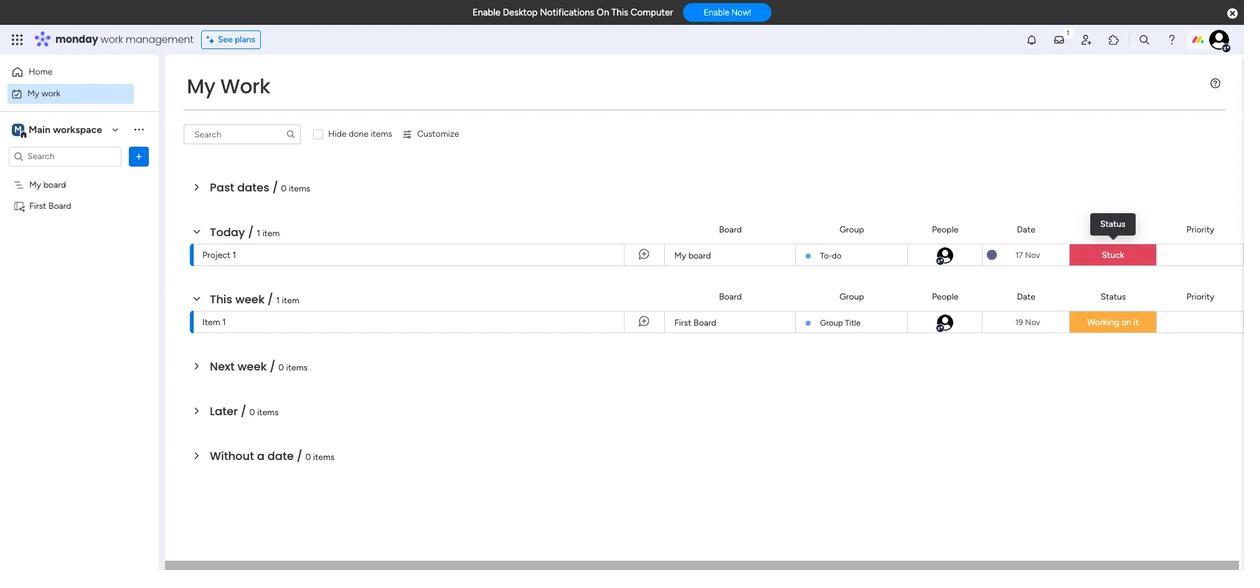 Task type: describe. For each thing, give the bounding box(es) containing it.
my board link
[[672, 245, 788, 267]]

items inside without a date / 0 items
[[313, 453, 335, 463]]

see plans button
[[201, 31, 261, 49]]

hide
[[328, 129, 347, 139]]

group for 1
[[839, 224, 864, 235]]

past
[[210, 180, 234, 196]]

item inside 'this week / 1 item'
[[282, 296, 299, 306]]

work
[[220, 72, 270, 100]]

first inside list box
[[29, 201, 46, 211]]

monday work management
[[55, 32, 193, 47]]

date for 1
[[1017, 224, 1035, 235]]

1 image
[[1062, 26, 1073, 40]]

item 1
[[202, 318, 226, 328]]

first board link
[[672, 312, 788, 334]]

shareable board image
[[13, 200, 25, 212]]

group title
[[820, 319, 861, 328]]

done
[[349, 129, 369, 139]]

do
[[832, 252, 841, 261]]

invite members image
[[1080, 34, 1093, 46]]

stuck
[[1102, 250, 1124, 261]]

0 vertical spatial jacob simon image
[[1209, 30, 1229, 50]]

date
[[267, 449, 294, 464]]

status for /
[[1101, 292, 1126, 302]]

1 status from the top
[[1100, 219, 1125, 230]]

my inside list box
[[29, 180, 41, 190]]

1 horizontal spatial my board
[[674, 251, 711, 262]]

week for this
[[235, 292, 265, 308]]

board inside list box
[[43, 180, 66, 190]]

working
[[1087, 318, 1119, 328]]

my board inside list box
[[29, 180, 66, 190]]

Filter dashboard by text search field
[[184, 125, 301, 144]]

a
[[257, 449, 265, 464]]

my work
[[187, 72, 270, 100]]

dates
[[237, 180, 269, 196]]

main
[[29, 124, 50, 135]]

my work button
[[7, 84, 134, 104]]

home
[[29, 67, 52, 77]]

help image
[[1166, 34, 1178, 46]]

2 vertical spatial jacob simon image
[[936, 314, 954, 332]]

today / 1 item
[[210, 225, 280, 240]]

main workspace
[[29, 124, 102, 135]]

later
[[210, 404, 238, 420]]

people for 1
[[932, 224, 958, 235]]

board inside list box
[[48, 201, 71, 211]]

customize button
[[397, 125, 464, 144]]

17
[[1015, 251, 1023, 260]]

home button
[[7, 62, 134, 82]]

workspace
[[53, 124, 102, 135]]

0 inside the next week / 0 items
[[278, 363, 284, 374]]

work for my
[[42, 88, 60, 99]]

options image
[[133, 150, 145, 163]]

group for /
[[839, 292, 864, 302]]

1 horizontal spatial first
[[674, 318, 691, 329]]

today
[[210, 225, 245, 240]]

1 vertical spatial first board
[[674, 318, 716, 329]]

Search in workspace field
[[26, 149, 104, 164]]

apps image
[[1108, 34, 1120, 46]]

1 horizontal spatial board
[[688, 251, 711, 262]]

items inside later / 0 items
[[257, 408, 279, 418]]

this week / 1 item
[[210, 292, 299, 308]]

enable desktop notifications on this computer
[[472, 7, 673, 18]]

priority for 1
[[1187, 224, 1214, 235]]

date for /
[[1017, 292, 1035, 302]]

people for /
[[932, 292, 958, 302]]

on
[[1121, 318, 1131, 328]]



Task type: vqa. For each thing, say whether or not it's contained in the screenshot.
top FIRST
yes



Task type: locate. For each thing, give the bounding box(es) containing it.
0 horizontal spatial this
[[210, 292, 232, 308]]

option
[[0, 174, 159, 176]]

0 horizontal spatial item
[[262, 229, 280, 239]]

workspace image
[[12, 123, 24, 137]]

without
[[210, 449, 254, 464]]

1 vertical spatial nov
[[1025, 318, 1040, 327]]

0 vertical spatial week
[[235, 292, 265, 308]]

0 horizontal spatial work
[[42, 88, 60, 99]]

plans
[[235, 34, 255, 45]]

0 right dates
[[281, 184, 287, 194]]

1 vertical spatial group
[[839, 292, 864, 302]]

2 date from the top
[[1017, 292, 1035, 302]]

my inside button
[[27, 88, 39, 99]]

1 horizontal spatial first board
[[674, 318, 716, 329]]

1 inside today / 1 item
[[257, 229, 260, 239]]

week for next
[[237, 359, 267, 375]]

19
[[1015, 318, 1023, 327]]

working on it
[[1087, 318, 1139, 328]]

board
[[48, 201, 71, 211], [719, 224, 742, 235], [719, 292, 742, 302], [694, 318, 716, 329]]

week down project 1 in the top left of the page
[[235, 292, 265, 308]]

items inside the next week / 0 items
[[286, 363, 308, 374]]

1 vertical spatial first
[[674, 318, 691, 329]]

management
[[126, 32, 193, 47]]

list box containing my board
[[0, 172, 159, 385]]

title
[[845, 319, 861, 328]]

0 vertical spatial group
[[839, 224, 864, 235]]

nov for 17 nov
[[1025, 251, 1040, 260]]

first
[[29, 201, 46, 211], [674, 318, 691, 329]]

0 horizontal spatial first board
[[29, 201, 71, 211]]

item
[[202, 318, 220, 328]]

week right next
[[237, 359, 267, 375]]

board inside first board link
[[694, 318, 716, 329]]

workspace options image
[[133, 123, 145, 136]]

0 horizontal spatial board
[[43, 180, 66, 190]]

1 vertical spatial work
[[42, 88, 60, 99]]

hide done items
[[328, 129, 392, 139]]

my
[[187, 72, 215, 100], [27, 88, 39, 99], [29, 180, 41, 190], [674, 251, 686, 262]]

past dates / 0 items
[[210, 180, 310, 196]]

next week / 0 items
[[210, 359, 308, 375]]

0 horizontal spatial my board
[[29, 180, 66, 190]]

0 right later
[[249, 408, 255, 418]]

0 up later / 0 items at the bottom left
[[278, 363, 284, 374]]

3 status from the top
[[1101, 292, 1126, 302]]

notifications image
[[1025, 34, 1038, 46]]

0 vertical spatial board
[[43, 180, 66, 190]]

0 vertical spatial my board
[[29, 180, 66, 190]]

nov right "19"
[[1025, 318, 1040, 327]]

customize
[[417, 129, 459, 139]]

m
[[14, 124, 22, 135]]

enable left 'now!'
[[704, 8, 729, 18]]

0 vertical spatial this
[[611, 7, 628, 18]]

2 nov from the top
[[1025, 318, 1040, 327]]

1
[[257, 229, 260, 239], [233, 250, 236, 261], [276, 296, 280, 306], [222, 318, 226, 328]]

priority
[[1187, 224, 1214, 235], [1187, 292, 1214, 302]]

date up the 19 nov
[[1017, 292, 1035, 302]]

1 date from the top
[[1017, 224, 1035, 235]]

see
[[218, 34, 233, 45]]

on
[[597, 7, 609, 18]]

list box
[[0, 172, 159, 385]]

later / 0 items
[[210, 404, 279, 420]]

enable for enable now!
[[704, 8, 729, 18]]

1 vertical spatial week
[[237, 359, 267, 375]]

without a date / 0 items
[[210, 449, 335, 464]]

0 inside without a date / 0 items
[[305, 453, 311, 463]]

1 horizontal spatial enable
[[704, 8, 729, 18]]

1 vertical spatial this
[[210, 292, 232, 308]]

group
[[839, 224, 864, 235], [839, 292, 864, 302], [820, 319, 843, 328]]

notifications
[[540, 7, 594, 18]]

this
[[611, 7, 628, 18], [210, 292, 232, 308]]

people
[[932, 224, 958, 235], [932, 292, 958, 302]]

19 nov
[[1015, 318, 1040, 327]]

0 vertical spatial priority
[[1187, 224, 1214, 235]]

work down home
[[42, 88, 60, 99]]

1 vertical spatial priority
[[1187, 292, 1214, 302]]

0 vertical spatial first
[[29, 201, 46, 211]]

date
[[1017, 224, 1035, 235], [1017, 292, 1035, 302]]

nov right 17
[[1025, 251, 1040, 260]]

date up 17 nov
[[1017, 224, 1035, 235]]

0 vertical spatial item
[[262, 229, 280, 239]]

1 vertical spatial people
[[932, 292, 958, 302]]

2 vertical spatial group
[[820, 319, 843, 328]]

see plans
[[218, 34, 255, 45]]

1 vertical spatial date
[[1017, 292, 1035, 302]]

1 horizontal spatial this
[[611, 7, 628, 18]]

1 nov from the top
[[1025, 251, 1040, 260]]

item inside today / 1 item
[[262, 229, 280, 239]]

0 vertical spatial first board
[[29, 201, 71, 211]]

0 vertical spatial date
[[1017, 224, 1035, 235]]

1 inside 'this week / 1 item'
[[276, 296, 280, 306]]

group up title
[[839, 292, 864, 302]]

0 inside later / 0 items
[[249, 408, 255, 418]]

board
[[43, 180, 66, 190], [688, 251, 711, 262]]

/
[[272, 180, 278, 196], [248, 225, 254, 240], [267, 292, 273, 308], [270, 359, 275, 375], [241, 404, 246, 420], [297, 449, 302, 464]]

enable left 'desktop'
[[472, 7, 500, 18]]

select product image
[[11, 34, 24, 46]]

work for monday
[[101, 32, 123, 47]]

nov
[[1025, 251, 1040, 260], [1025, 318, 1040, 327]]

enable now!
[[704, 8, 751, 18]]

2 status from the top
[[1101, 224, 1126, 235]]

2 people from the top
[[932, 292, 958, 302]]

workspace selection element
[[12, 122, 104, 139]]

to-
[[820, 252, 832, 261]]

1 vertical spatial board
[[688, 251, 711, 262]]

inbox image
[[1053, 34, 1065, 46]]

work inside button
[[42, 88, 60, 99]]

menu image
[[1210, 78, 1220, 88]]

next
[[210, 359, 235, 375]]

work right monday in the left top of the page
[[101, 32, 123, 47]]

0 inside past dates / 0 items
[[281, 184, 287, 194]]

None search field
[[184, 125, 301, 144]]

1 vertical spatial jacob simon image
[[936, 247, 954, 265]]

0 horizontal spatial first
[[29, 201, 46, 211]]

enable inside "enable now!" button
[[704, 8, 729, 18]]

1 vertical spatial item
[[282, 296, 299, 306]]

computer
[[631, 7, 673, 18]]

1 horizontal spatial item
[[282, 296, 299, 306]]

item
[[262, 229, 280, 239], [282, 296, 299, 306]]

2 priority from the top
[[1187, 292, 1214, 302]]

0 vertical spatial nov
[[1025, 251, 1040, 260]]

items inside past dates / 0 items
[[289, 184, 310, 194]]

desktop
[[503, 7, 538, 18]]

monday
[[55, 32, 98, 47]]

search image
[[286, 130, 296, 139]]

this right on
[[611, 7, 628, 18]]

project 1
[[202, 250, 236, 261]]

0 vertical spatial people
[[932, 224, 958, 235]]

enable
[[472, 7, 500, 18], [704, 8, 729, 18]]

group up do
[[839, 224, 864, 235]]

search everything image
[[1138, 34, 1151, 46]]

to-do
[[820, 252, 841, 261]]

1 vertical spatial my board
[[674, 251, 711, 262]]

first board
[[29, 201, 71, 211], [674, 318, 716, 329]]

work
[[101, 32, 123, 47], [42, 88, 60, 99]]

0
[[281, 184, 287, 194], [278, 363, 284, 374], [249, 408, 255, 418], [305, 453, 311, 463]]

1 people from the top
[[932, 224, 958, 235]]

project
[[202, 250, 230, 261]]

now!
[[732, 8, 751, 18]]

it
[[1134, 318, 1139, 328]]

items
[[371, 129, 392, 139], [289, 184, 310, 194], [286, 363, 308, 374], [257, 408, 279, 418], [313, 453, 335, 463]]

17 nov
[[1015, 251, 1040, 260]]

1 priority from the top
[[1187, 224, 1214, 235]]

1 horizontal spatial work
[[101, 32, 123, 47]]

enable for enable desktop notifications on this computer
[[472, 7, 500, 18]]

my work
[[27, 88, 60, 99]]

my board
[[29, 180, 66, 190], [674, 251, 711, 262]]

status for 1
[[1101, 224, 1126, 235]]

enable now! button
[[683, 3, 772, 22]]

priority for /
[[1187, 292, 1214, 302]]

week
[[235, 292, 265, 308], [237, 359, 267, 375]]

0 vertical spatial work
[[101, 32, 123, 47]]

0 right date
[[305, 453, 311, 463]]

group left title
[[820, 319, 843, 328]]

nov for 19 nov
[[1025, 318, 1040, 327]]

0 horizontal spatial enable
[[472, 7, 500, 18]]

dapulse close image
[[1227, 7, 1238, 20]]

status
[[1100, 219, 1125, 230], [1101, 224, 1126, 235], [1101, 292, 1126, 302]]

this up item 1
[[210, 292, 232, 308]]

jacob simon image
[[1209, 30, 1229, 50], [936, 247, 954, 265], [936, 314, 954, 332]]



